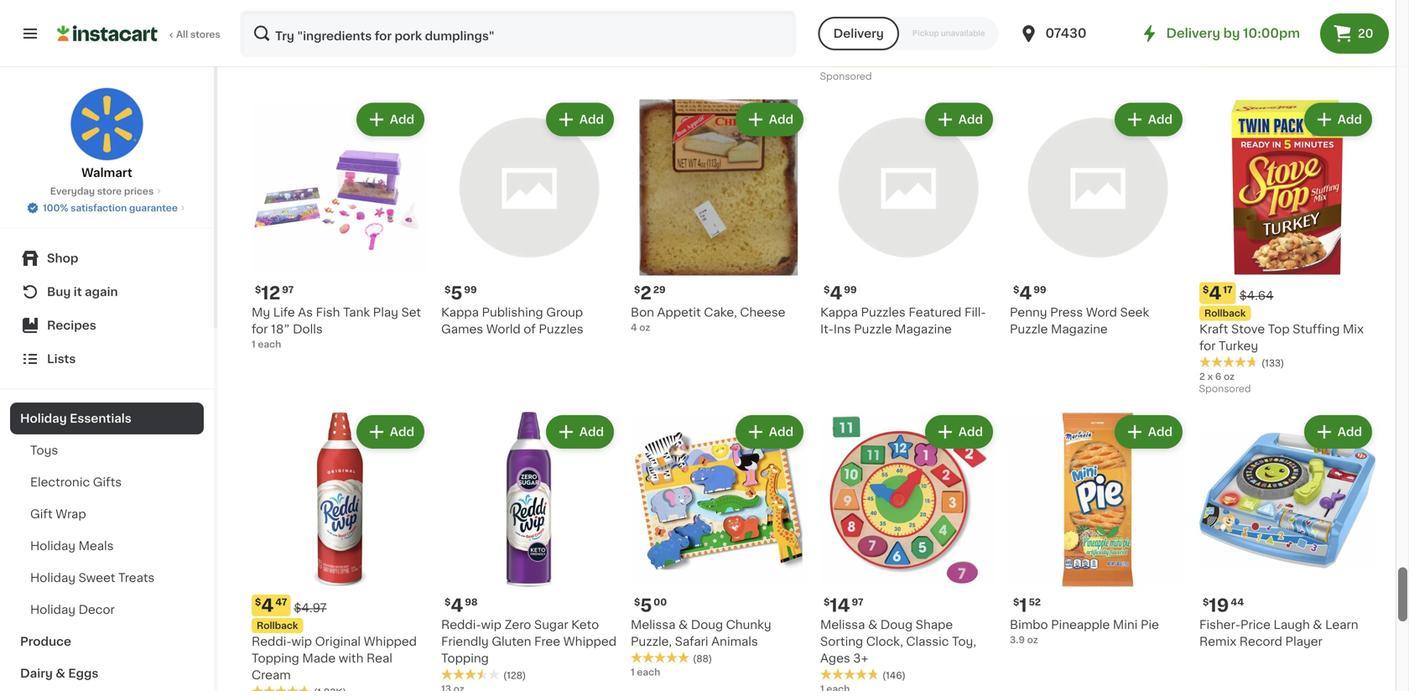 Task type: locate. For each thing, give the bounding box(es) containing it.
1 vertical spatial reddi-
[[252, 636, 292, 648]]

see eligible items button down 2 x 3.25 oz button
[[1200, 39, 1376, 68]]

1 horizontal spatial sponsored badge image
[[821, 72, 871, 82]]

3.25 inside 2 x 3.25 oz button
[[1216, 24, 1237, 34]]

0 horizontal spatial $ 4 99
[[824, 284, 857, 302]]

2 whipped from the left
[[564, 636, 617, 648]]

0 vertical spatial sponsored badge image
[[441, 37, 492, 47]]

reddi- up friendly
[[441, 619, 481, 631]]

2 doug from the left
[[881, 619, 913, 631]]

3.25
[[837, 24, 857, 34], [1216, 24, 1237, 34]]

whipped down keto
[[564, 636, 617, 648]]

my
[[252, 307, 270, 318]]

for inside kraft stove top stuffing mix for turkey
[[1200, 340, 1216, 352]]

0 vertical spatial reddi-
[[441, 619, 481, 631]]

holiday up produce
[[30, 604, 76, 616]]

appetit
[[657, 307, 701, 318]]

each down puzzle,
[[637, 668, 661, 677]]

19
[[1209, 597, 1230, 615]]

0 horizontal spatial puzzles
[[539, 323, 584, 335]]

holiday
[[20, 413, 67, 425], [30, 540, 76, 552], [30, 572, 76, 584], [30, 604, 76, 616]]

wip inside reddi-wip zero sugar keto friendly gluten free whipped topping
[[481, 619, 502, 631]]

recipes
[[47, 320, 96, 331]]

0 horizontal spatial 1
[[252, 340, 256, 349]]

1 vertical spatial 1
[[1020, 597, 1028, 615]]

melissa up sorting
[[821, 619, 865, 631]]

1 horizontal spatial reddi-
[[441, 619, 481, 631]]

satisfaction
[[71, 203, 127, 213]]

1 $ 4 99 from the left
[[824, 284, 857, 302]]

1 see eligible items from the left
[[855, 47, 962, 59]]

puzzle,
[[631, 636, 672, 648]]

sponsored badge image
[[441, 37, 492, 47], [821, 72, 871, 82], [1200, 385, 1251, 394]]

1 horizontal spatial magazine
[[1051, 323, 1108, 335]]

holiday for holiday meals
[[30, 540, 76, 552]]

$4.64
[[1240, 290, 1274, 302]]

magazine inside kappa puzzles featured fill- it-ins puzzle magazine
[[895, 323, 952, 335]]

add button for reddi-wip original whipped topping made with real cream
[[358, 417, 423, 447]]

1 horizontal spatial 97
[[852, 598, 864, 607]]

2 puzzle from the left
[[1010, 323, 1048, 335]]

sweet
[[79, 572, 115, 584]]

0 horizontal spatial eligible
[[881, 47, 925, 59]]

$ left 47 on the left
[[255, 598, 261, 607]]

wip for friendly
[[481, 619, 502, 631]]

items
[[928, 47, 962, 59], [1308, 47, 1342, 59]]

1 horizontal spatial topping
[[441, 653, 489, 665]]

doug inside melissa & doug shape sorting clock, classic toy, ages 3+
[[881, 619, 913, 631]]

puzzle inside "penny press word seek puzzle magazine"
[[1010, 323, 1048, 335]]

see
[[855, 47, 878, 59], [1235, 47, 1258, 59]]

12.7 oz
[[441, 24, 472, 34]]

product group containing 14
[[821, 412, 997, 691]]

1 magazine from the left
[[895, 323, 952, 335]]

pineapple
[[1052, 619, 1110, 631]]

99 for press
[[1034, 285, 1047, 295]]

melissa inside melissa & doug shape sorting clock, classic toy, ages 3+
[[821, 619, 865, 631]]

kappa inside kappa publishing group games world of puzzles
[[441, 307, 479, 318]]

0 horizontal spatial 3.25
[[837, 24, 857, 34]]

& up the safari
[[679, 619, 688, 631]]

puzzle down 'penny'
[[1010, 323, 1048, 335]]

free
[[535, 636, 561, 648]]

0 vertical spatial 1
[[252, 340, 256, 349]]

1 doug from the left
[[691, 619, 723, 631]]

0 horizontal spatial puzzle
[[854, 323, 892, 335]]

kappa up 'games'
[[441, 307, 479, 318]]

rollback for reddi-
[[257, 621, 298, 631]]

1 horizontal spatial 3.25
[[1216, 24, 1237, 34]]

5 for kappa
[[451, 284, 463, 302]]

holiday for holiday essentials
[[20, 413, 67, 425]]

$ left 00
[[634, 598, 641, 607]]

1 vertical spatial 5
[[641, 597, 652, 615]]

1 2 x 3.25 oz from the left
[[821, 24, 871, 34]]

$ up "my"
[[255, 285, 261, 295]]

0 horizontal spatial delivery
[[834, 28, 884, 39]]

0 horizontal spatial 2 x 3.25 oz
[[821, 24, 871, 34]]

& for melissa & doug chunky puzzle, safari animals
[[679, 619, 688, 631]]

& left eggs
[[56, 668, 65, 680]]

2 items from the left
[[1308, 47, 1342, 59]]

$ up 'penny'
[[1014, 285, 1020, 295]]

2 2 x 3.25 oz from the left
[[1200, 24, 1250, 34]]

puzzle right ins
[[854, 323, 892, 335]]

for down "my"
[[252, 323, 268, 335]]

& inside melissa & doug chunky puzzle, safari animals
[[679, 619, 688, 631]]

$ 4 17
[[1203, 284, 1233, 302]]

1 vertical spatial each
[[637, 668, 661, 677]]

add button for fisher-price laugh & learn remix record player
[[1306, 417, 1371, 447]]

5 up 'games'
[[451, 284, 463, 302]]

rollback down 47 on the left
[[257, 621, 298, 631]]

1 horizontal spatial see eligible items button
[[1200, 39, 1376, 68]]

99 for publishing
[[464, 285, 477, 295]]

magazine inside "penny press word seek puzzle magazine"
[[1051, 323, 1108, 335]]

$ inside $ 19 44
[[1203, 598, 1209, 607]]

(279)
[[883, 11, 907, 20]]

0 horizontal spatial see
[[855, 47, 878, 59]]

holiday essentials link
[[10, 403, 204, 435]]

reddi-wip zero sugar keto friendly gluten free whipped topping
[[441, 619, 617, 665]]

(133)
[[1262, 359, 1285, 368]]

2 see from the left
[[1235, 47, 1258, 59]]

by
[[1224, 27, 1241, 39]]

cream
[[252, 670, 291, 681]]

kappa publishing group games world of puzzles
[[441, 307, 584, 335]]

0 horizontal spatial wip
[[292, 636, 312, 648]]

0 vertical spatial for
[[252, 323, 268, 335]]

0 horizontal spatial each
[[258, 340, 281, 349]]

$ for bon appetit cake, cheese
[[634, 285, 641, 295]]

topping up cream
[[252, 653, 299, 665]]

see for 1st see eligible items button
[[855, 47, 878, 59]]

fish
[[316, 307, 340, 318]]

kappa up ins
[[821, 307, 858, 318]]

& up clock,
[[868, 619, 878, 631]]

1 99 from the left
[[464, 285, 477, 295]]

all stores
[[176, 30, 220, 39]]

all
[[176, 30, 188, 39]]

add for fisher-price laugh & learn remix record player
[[1338, 426, 1363, 438]]

reddi- up cream
[[252, 636, 292, 648]]

1 horizontal spatial melissa
[[821, 619, 865, 631]]

bon appetit cake, cheese 4 oz
[[631, 307, 786, 332]]

reddi- for reddi-wip zero sugar keto friendly gluten free whipped topping
[[441, 619, 481, 631]]

4 left 17
[[1209, 284, 1222, 302]]

reddi- inside reddi-wip zero sugar keto friendly gluten free whipped topping
[[441, 619, 481, 631]]

$ for bimbo  pineapple mini pie
[[1014, 598, 1020, 607]]

2 3.25 from the left
[[1216, 24, 1237, 34]]

0 horizontal spatial doug
[[691, 619, 723, 631]]

gifts
[[93, 477, 122, 488]]

doug up the safari
[[691, 619, 723, 631]]

delivery inside button
[[834, 28, 884, 39]]

1
[[252, 340, 256, 349], [1020, 597, 1028, 615], [631, 668, 635, 677]]

99
[[464, 285, 477, 295], [844, 285, 857, 295], [1034, 285, 1047, 295]]

delivery down (279)
[[834, 28, 884, 39]]

$ left 52
[[1014, 598, 1020, 607]]

$ for my life as fish tank play set for 18" dolls
[[255, 285, 261, 295]]

holiday down gift wrap on the left bottom of the page
[[30, 540, 76, 552]]

1 horizontal spatial for
[[1200, 340, 1216, 352]]

gift
[[30, 509, 53, 520]]

1 horizontal spatial 5
[[641, 597, 652, 615]]

topping
[[252, 653, 299, 665], [441, 653, 489, 665]]

wip up gluten
[[481, 619, 502, 631]]

1 items from the left
[[928, 47, 962, 59]]

original
[[315, 636, 361, 648]]

product group containing 1
[[1010, 412, 1187, 647]]

eligible down (279)
[[881, 47, 925, 59]]

guarantee
[[129, 203, 178, 213]]

see eligible items for 1st see eligible items button
[[855, 47, 962, 59]]

$ up the it-
[[824, 285, 830, 295]]

4 down bon
[[631, 323, 637, 332]]

top
[[1269, 323, 1290, 335]]

$ left 98
[[445, 598, 451, 607]]

for down kraft
[[1200, 340, 1216, 352]]

$ 4 99 up 'penny'
[[1014, 284, 1047, 302]]

eligible down 10:00pm
[[1261, 47, 1305, 59]]

$ for kappa publishing group games world of puzzles
[[445, 285, 451, 295]]

1 kappa from the left
[[441, 307, 479, 318]]

1 vertical spatial wip
[[292, 636, 312, 648]]

1 vertical spatial for
[[1200, 340, 1216, 352]]

holiday up toys at bottom left
[[20, 413, 67, 425]]

rollback up kraft
[[1205, 309, 1246, 318]]

0 horizontal spatial reddi-
[[252, 636, 292, 648]]

$ 4 99 up ins
[[824, 284, 857, 302]]

6
[[1216, 372, 1222, 381]]

kappa for 5
[[441, 307, 479, 318]]

$ inside $ 5 00
[[634, 598, 641, 607]]

clock,
[[867, 636, 904, 648]]

everyday store prices link
[[50, 185, 164, 198]]

2 see eligible items from the left
[[1235, 47, 1342, 59]]

kappa inside kappa puzzles featured fill- it-ins puzzle magazine
[[821, 307, 858, 318]]

x inside 2 x 3.25 oz button
[[1208, 24, 1214, 34]]

see eligible items button down (279)
[[821, 39, 997, 68]]

add button for my life as fish tank play set for 18" dolls
[[358, 104, 423, 135]]

0 vertical spatial each
[[258, 340, 281, 349]]

$ left 17
[[1203, 285, 1209, 295]]

0 horizontal spatial items
[[928, 47, 962, 59]]

oz
[[461, 24, 472, 34], [860, 24, 871, 34], [1239, 24, 1250, 34], [640, 323, 651, 332], [1224, 372, 1235, 381], [1028, 636, 1039, 645]]

whipped
[[364, 636, 417, 648], [564, 636, 617, 648]]

topping down friendly
[[441, 653, 489, 665]]

stores
[[190, 30, 220, 39]]

as
[[298, 307, 313, 318]]

1 horizontal spatial wip
[[481, 619, 502, 631]]

add for reddi-wip original whipped topping made with real cream
[[390, 426, 415, 438]]

0 horizontal spatial 99
[[464, 285, 477, 295]]

3.25 for 1st see eligible items button
[[837, 24, 857, 34]]

1 left 52
[[1020, 597, 1028, 615]]

magazine down press
[[1051, 323, 1108, 335]]

0 horizontal spatial kappa
[[441, 307, 479, 318]]

add for bimbo  pineapple mini pie
[[1149, 426, 1173, 438]]

0 horizontal spatial 5
[[451, 284, 463, 302]]

1 down puzzle,
[[631, 668, 635, 677]]

stuffing
[[1293, 323, 1340, 335]]

2 eligible from the left
[[1261, 47, 1305, 59]]

$
[[255, 285, 261, 295], [445, 285, 451, 295], [634, 285, 641, 295], [824, 285, 830, 295], [1014, 285, 1020, 295], [1203, 285, 1209, 295], [255, 598, 261, 607], [445, 598, 451, 607], [634, 598, 641, 607], [824, 598, 830, 607], [1014, 598, 1020, 607], [1203, 598, 1209, 607]]

see eligible items for first see eligible items button from right
[[1235, 47, 1342, 59]]

0 vertical spatial rollback
[[1205, 309, 1246, 318]]

0 vertical spatial 5
[[451, 284, 463, 302]]

4 inside 'element'
[[1209, 284, 1222, 302]]

2 $ 4 99 from the left
[[1014, 284, 1047, 302]]

1 vertical spatial puzzles
[[539, 323, 584, 335]]

1 topping from the left
[[252, 653, 299, 665]]

items for 1st see eligible items button
[[928, 47, 962, 59]]

keto
[[572, 619, 599, 631]]

holiday for holiday decor
[[30, 604, 76, 616]]

$ up 'games'
[[445, 285, 451, 295]]

0 horizontal spatial rollback
[[257, 621, 298, 631]]

1 vertical spatial sponsored badge image
[[821, 72, 871, 82]]

97 inside the $ 14 97
[[852, 598, 864, 607]]

0 vertical spatial 97
[[282, 285, 294, 295]]

holiday meals link
[[10, 530, 204, 562]]

2 horizontal spatial 99
[[1034, 285, 1047, 295]]

2 99 from the left
[[844, 285, 857, 295]]

$ inside $ 12 97
[[255, 285, 261, 295]]

1 3.25 from the left
[[837, 24, 857, 34]]

0 vertical spatial wip
[[481, 619, 502, 631]]

life
[[273, 307, 295, 318]]

4 left 47 on the left
[[261, 597, 274, 615]]

wip inside reddi-wip original whipped topping made with real cream
[[292, 636, 312, 648]]

4 up 'penny'
[[1020, 284, 1032, 302]]

0 horizontal spatial topping
[[252, 653, 299, 665]]

wip for made
[[292, 636, 312, 648]]

99 up 'penny'
[[1034, 285, 1047, 295]]

eligible for first see eligible items button from right
[[1261, 47, 1305, 59]]

99 inside $ 5 99
[[464, 285, 477, 295]]

recipes link
[[10, 309, 204, 342]]

puzzles left featured
[[861, 307, 906, 318]]

delivery left by
[[1167, 27, 1221, 39]]

2 horizontal spatial sponsored badge image
[[1200, 385, 1251, 394]]

1 see from the left
[[855, 47, 878, 59]]

1 horizontal spatial see eligible items
[[1235, 47, 1342, 59]]

each inside my life as fish tank play set for 18" dolls 1 each
[[258, 340, 281, 349]]

0 horizontal spatial magazine
[[895, 323, 952, 335]]

99 up 'games'
[[464, 285, 477, 295]]

2 x 3.25 oz inside button
[[1200, 24, 1250, 34]]

17
[[1224, 285, 1233, 295]]

product group containing 12
[[252, 99, 428, 351]]

$ for reddi-wip zero sugar keto friendly gluten free whipped topping
[[445, 598, 451, 607]]

reddi-wip original whipped topping made with real cream
[[252, 636, 417, 681]]

1 horizontal spatial each
[[637, 668, 661, 677]]

$ left the 29
[[634, 285, 641, 295]]

5
[[451, 284, 463, 302], [641, 597, 652, 615]]

None search field
[[240, 10, 797, 57]]

kraft stove top stuffing mix for turkey
[[1200, 323, 1364, 352]]

97 inside $ 12 97
[[282, 285, 294, 295]]

0 horizontal spatial melissa
[[631, 619, 676, 631]]

holiday down holiday meals on the bottom left of the page
[[30, 572, 76, 584]]

2 vertical spatial 1
[[631, 668, 635, 677]]

sponsored badge image down 12.7 oz at the top of page
[[441, 37, 492, 47]]

see eligible items down (279)
[[855, 47, 962, 59]]

0 horizontal spatial for
[[252, 323, 268, 335]]

word
[[1087, 307, 1118, 318]]

puzzle
[[854, 323, 892, 335], [1010, 323, 1048, 335]]

whipped inside reddi-wip original whipped topping made with real cream
[[364, 636, 417, 648]]

3 99 from the left
[[1034, 285, 1047, 295]]

1 horizontal spatial 99
[[844, 285, 857, 295]]

product group
[[441, 0, 618, 51], [631, 0, 807, 51], [821, 0, 997, 86], [1200, 0, 1376, 68], [252, 99, 428, 351], [441, 99, 618, 338], [631, 99, 807, 334], [821, 99, 997, 338], [1010, 99, 1187, 338], [1200, 99, 1376, 399], [252, 412, 428, 691], [441, 412, 618, 691], [631, 412, 807, 679], [821, 412, 997, 691], [1010, 412, 1187, 647], [1200, 412, 1376, 650]]

essentials
[[70, 413, 132, 425]]

1 whipped from the left
[[364, 636, 417, 648]]

whipped up "real"
[[364, 636, 417, 648]]

produce link
[[10, 626, 204, 658]]

2 topping from the left
[[441, 653, 489, 665]]

bimbo
[[1010, 619, 1049, 631]]

4
[[830, 284, 843, 302], [1020, 284, 1032, 302], [1209, 284, 1222, 302], [631, 323, 637, 332], [261, 597, 274, 615], [451, 597, 463, 615]]

$ up sorting
[[824, 598, 830, 607]]

for
[[252, 323, 268, 335], [1200, 340, 1216, 352]]

doug
[[691, 619, 723, 631], [881, 619, 913, 631]]

topping inside reddi-wip original whipped topping made with real cream
[[252, 653, 299, 665]]

add
[[390, 114, 415, 125], [580, 114, 604, 125], [769, 114, 794, 125], [959, 114, 983, 125], [1149, 114, 1173, 125], [1338, 114, 1363, 125], [390, 426, 415, 438], [580, 426, 604, 438], [769, 426, 794, 438], [959, 426, 983, 438], [1149, 426, 1173, 438], [1338, 426, 1363, 438]]

doug inside melissa & doug chunky puzzle, safari animals
[[691, 619, 723, 631]]

1 horizontal spatial 2 x 3.25 oz
[[1200, 24, 1250, 34]]

0 horizontal spatial see eligible items button
[[821, 39, 997, 68]]

1 horizontal spatial items
[[1308, 47, 1342, 59]]

& up player
[[1314, 619, 1323, 631]]

1 horizontal spatial rollback
[[1205, 309, 1246, 318]]

1 horizontal spatial delivery
[[1167, 27, 1221, 39]]

$ 4 99 for penny
[[1014, 284, 1047, 302]]

walmart
[[82, 167, 132, 179]]

1 horizontal spatial puzzle
[[1010, 323, 1048, 335]]

2 inside button
[[1200, 24, 1206, 34]]

1 puzzle from the left
[[854, 323, 892, 335]]

97 right 14
[[852, 598, 864, 607]]

1 horizontal spatial eligible
[[1261, 47, 1305, 59]]

0 horizontal spatial see eligible items
[[855, 47, 962, 59]]

$ inside $ 4 98
[[445, 598, 451, 607]]

melissa
[[631, 619, 676, 631], [821, 619, 865, 631]]

$ inside the $ 14 97
[[824, 598, 830, 607]]

each down 18"
[[258, 340, 281, 349]]

$ inside $ 4 17
[[1203, 285, 1209, 295]]

1 horizontal spatial doug
[[881, 619, 913, 631]]

decor
[[79, 604, 115, 616]]

doug up clock,
[[881, 619, 913, 631]]

holiday for holiday sweet treats
[[30, 572, 76, 584]]

1 horizontal spatial see
[[1235, 47, 1258, 59]]

puzzles down group
[[539, 323, 584, 335]]

ins
[[834, 323, 851, 335]]

1 horizontal spatial whipped
[[564, 636, 617, 648]]

0 horizontal spatial sponsored badge image
[[441, 37, 492, 47]]

1 see eligible items button from the left
[[821, 39, 997, 68]]

see inside "product" group
[[1235, 47, 1258, 59]]

1 horizontal spatial kappa
[[821, 307, 858, 318]]

mix
[[1343, 323, 1364, 335]]

2 magazine from the left
[[1051, 323, 1108, 335]]

$ for fisher-price laugh & learn remix record player
[[1203, 598, 1209, 607]]

2 kappa from the left
[[821, 307, 858, 318]]

1 horizontal spatial puzzles
[[861, 307, 906, 318]]

97 right the 12
[[282, 285, 294, 295]]

whipped inside reddi-wip zero sugar keto friendly gluten free whipped topping
[[564, 636, 617, 648]]

holiday sweet treats link
[[10, 562, 204, 594]]

$ inside $ 5 99
[[445, 285, 451, 295]]

★★★★★
[[441, 9, 500, 20], [441, 9, 500, 20], [631, 9, 690, 20], [631, 9, 690, 20], [821, 9, 879, 20], [821, 9, 879, 20], [1200, 356, 1259, 368], [1200, 356, 1259, 368], [631, 652, 690, 664], [631, 652, 690, 664], [441, 669, 500, 681], [441, 669, 500, 681], [821, 669, 879, 681], [821, 669, 879, 681]]

1 eligible from the left
[[881, 47, 925, 59]]

2 melissa from the left
[[821, 619, 865, 631]]

1 vertical spatial rollback
[[257, 621, 298, 631]]

97
[[282, 285, 294, 295], [852, 598, 864, 607]]

add for my life as fish tank play set for 18" dolls
[[390, 114, 415, 125]]

2 x 3.25 oz for first see eligible items button from right
[[1200, 24, 1250, 34]]

1 down "my"
[[252, 340, 256, 349]]

$ up fisher-
[[1203, 598, 1209, 607]]

melissa inside melissa & doug chunky puzzle, safari animals
[[631, 619, 676, 631]]

5 left 00
[[641, 597, 652, 615]]

sponsored badge image down delivery button at the top right of page
[[821, 72, 871, 82]]

$ inside $ 2 29
[[634, 285, 641, 295]]

wip up made on the left of the page
[[292, 636, 312, 648]]

0 horizontal spatial whipped
[[364, 636, 417, 648]]

kappa
[[441, 307, 479, 318], [821, 307, 858, 318]]

2 horizontal spatial 1
[[1020, 597, 1028, 615]]

instacart logo image
[[57, 23, 158, 44]]

delivery
[[1167, 27, 1221, 39], [834, 28, 884, 39]]

see eligible items down 10:00pm
[[1235, 47, 1342, 59]]

sorting
[[821, 636, 864, 648]]

reddi- inside reddi-wip original whipped topping made with real cream
[[252, 636, 292, 648]]

$ inside $ 1 52
[[1014, 598, 1020, 607]]

magazine down featured
[[895, 323, 952, 335]]

add for melissa & doug chunky puzzle, safari animals
[[769, 426, 794, 438]]

$4.17 original price: $4.64 element
[[1200, 282, 1376, 304]]

oz inside button
[[1239, 24, 1250, 34]]

items inside "product" group
[[1308, 47, 1342, 59]]

0 horizontal spatial 97
[[282, 285, 294, 295]]

sponsored badge image down 6
[[1200, 385, 1251, 394]]

99 up ins
[[844, 285, 857, 295]]

& inside melissa & doug shape sorting clock, classic toy, ages 3+
[[868, 619, 878, 631]]

1 horizontal spatial $ 4 99
[[1014, 284, 1047, 302]]

eligible for 1st see eligible items button
[[881, 47, 925, 59]]

it-
[[821, 323, 834, 335]]

1 vertical spatial 97
[[852, 598, 864, 607]]

1 melissa from the left
[[631, 619, 676, 631]]

0 vertical spatial puzzles
[[861, 307, 906, 318]]

cheese
[[740, 307, 786, 318]]

melissa up puzzle,
[[631, 619, 676, 631]]

topping inside reddi-wip zero sugar keto friendly gluten free whipped topping
[[441, 653, 489, 665]]

holiday decor
[[30, 604, 115, 616]]

add for kappa publishing group games world of puzzles
[[580, 114, 604, 125]]



Task type: vqa. For each thing, say whether or not it's contained in the screenshot.


Task type: describe. For each thing, give the bounding box(es) containing it.
product group containing 19
[[1200, 412, 1376, 650]]

laugh
[[1274, 619, 1311, 631]]

add button for penny press word seek puzzle magazine
[[1117, 104, 1182, 135]]

treats
[[118, 572, 155, 584]]

reddi- for reddi-wip original whipped topping made with real cream
[[252, 636, 292, 648]]

$ 1 52
[[1014, 597, 1041, 615]]

puzzle inside kappa puzzles featured fill- it-ins puzzle magazine
[[854, 323, 892, 335]]

97 for 12
[[282, 285, 294, 295]]

$ 4 98
[[445, 597, 478, 615]]

play
[[373, 307, 398, 318]]

x for 1st see eligible items button
[[829, 24, 834, 34]]

shop
[[47, 253, 78, 264]]

add button for kappa publishing group games world of puzzles
[[548, 104, 613, 135]]

10:00pm
[[1244, 27, 1301, 39]]

made
[[302, 653, 336, 665]]

melissa for 14
[[821, 619, 865, 631]]

penny
[[1010, 307, 1048, 318]]

(377)
[[693, 11, 717, 20]]

puzzles inside kappa publishing group games world of puzzles
[[539, 323, 584, 335]]

puzzles inside kappa puzzles featured fill- it-ins puzzle magazine
[[861, 307, 906, 318]]

(25)
[[503, 11, 522, 20]]

47
[[275, 598, 287, 607]]

oz inside bon appetit cake, cheese 4 oz
[[640, 323, 651, 332]]

shop link
[[10, 242, 204, 275]]

2 see eligible items button from the left
[[1200, 39, 1376, 68]]

97 for 14
[[852, 598, 864, 607]]

3.25 for first see eligible items button from right
[[1216, 24, 1237, 34]]

$ for kappa puzzles featured fill- it-ins puzzle magazine
[[824, 285, 830, 295]]

produce
[[20, 636, 71, 648]]

$ for melissa & doug chunky puzzle, safari animals
[[634, 598, 641, 607]]

store
[[97, 187, 122, 196]]

eggs
[[68, 668, 99, 680]]

buy it again link
[[10, 275, 204, 309]]

2 x 6 oz
[[1200, 372, 1235, 381]]

(146)
[[883, 671, 906, 681]]

it
[[74, 286, 82, 298]]

$ 19 44
[[1203, 597, 1245, 615]]

melissa & doug chunky puzzle, safari animals
[[631, 619, 772, 648]]

rollback for kraft
[[1205, 309, 1246, 318]]

Search field
[[242, 12, 795, 55]]

doug for 5
[[691, 619, 723, 631]]

record
[[1240, 636, 1283, 648]]

toys link
[[10, 435, 204, 467]]

add for penny press word seek puzzle magazine
[[1149, 114, 1173, 125]]

5 for melissa
[[641, 597, 652, 615]]

walmart logo image
[[70, 87, 144, 161]]

classic
[[907, 636, 949, 648]]

electronic
[[30, 477, 90, 488]]

100% satisfaction guarantee
[[43, 203, 178, 213]]

all stores link
[[57, 10, 222, 57]]

dairy & eggs
[[20, 668, 99, 680]]

fisher-price laugh & learn remix record player
[[1200, 619, 1359, 648]]

& inside 'fisher-price laugh & learn remix record player'
[[1314, 619, 1323, 631]]

add button for reddi-wip zero sugar keto friendly gluten free whipped topping
[[548, 417, 613, 447]]

07430
[[1046, 27, 1087, 39]]

$ 12 97
[[255, 284, 294, 302]]

my life as fish tank play set for 18" dolls 1 each
[[252, 307, 421, 349]]

toy,
[[952, 636, 977, 648]]

12
[[261, 284, 280, 302]]

doug for 14
[[881, 619, 913, 631]]

00
[[654, 598, 667, 607]]

buy
[[47, 286, 71, 298]]

dairy
[[20, 668, 53, 680]]

walmart link
[[70, 87, 144, 181]]

fill-
[[965, 307, 986, 318]]

with
[[339, 653, 364, 665]]

4 left 98
[[451, 597, 463, 615]]

4 inside bon appetit cake, cheese 4 oz
[[631, 323, 637, 332]]

penny press word seek puzzle magazine
[[1010, 307, 1150, 335]]

add for reddi-wip zero sugar keto friendly gluten free whipped topping
[[580, 426, 604, 438]]

for inside my life as fish tank play set for 18" dolls 1 each
[[252, 323, 268, 335]]

99 for puzzles
[[844, 285, 857, 295]]

1 each
[[631, 668, 661, 677]]

x for first see eligible items button from right
[[1208, 24, 1214, 34]]

mini
[[1113, 619, 1138, 631]]

remix
[[1200, 636, 1237, 648]]

3.9
[[1010, 636, 1025, 645]]

$ for melissa & doug shape sorting clock, classic toy, ages 3+
[[824, 598, 830, 607]]

publishing
[[482, 307, 543, 318]]

product group containing see eligible items
[[1200, 0, 1376, 68]]

(88)
[[693, 655, 712, 664]]

games
[[441, 323, 483, 335]]

service type group
[[819, 17, 999, 50]]

$ 4 99 for kappa
[[824, 284, 857, 302]]

3+
[[854, 653, 869, 665]]

1 horizontal spatial 1
[[631, 668, 635, 677]]

kappa for 4
[[821, 307, 858, 318]]

52
[[1029, 598, 1041, 607]]

friendly
[[441, 636, 489, 648]]

$4.47 original price: $4.97 element
[[252, 595, 428, 617]]

98
[[465, 598, 478, 607]]

group
[[546, 307, 583, 318]]

delivery by 10:00pm link
[[1140, 23, 1301, 44]]

20 button
[[1321, 13, 1390, 54]]

07430 button
[[1019, 10, 1120, 57]]

29
[[654, 285, 666, 295]]

fisher-
[[1200, 619, 1241, 631]]

delivery for delivery
[[834, 28, 884, 39]]

wrap
[[56, 509, 86, 520]]

again
[[85, 286, 118, 298]]

add for melissa & doug shape sorting clock, classic toy, ages 3+
[[959, 426, 983, 438]]

gift wrap
[[30, 509, 86, 520]]

1 inside my life as fish tank play set for 18" dolls 1 each
[[252, 340, 256, 349]]

20
[[1358, 28, 1374, 39]]

$ for penny press word seek puzzle magazine
[[1014, 285, 1020, 295]]

holiday sweet treats
[[30, 572, 155, 584]]

4 up ins
[[830, 284, 843, 302]]

100%
[[43, 203, 68, 213]]

price
[[1241, 619, 1271, 631]]

dolls
[[293, 323, 323, 335]]

2 x 3.25 oz for 1st see eligible items button
[[821, 24, 871, 34]]

see for first see eligible items button from right
[[1235, 47, 1258, 59]]

set
[[401, 307, 421, 318]]

add button for kappa puzzles featured fill- it-ins puzzle magazine
[[927, 104, 992, 135]]

& for dairy & eggs
[[56, 668, 65, 680]]

real
[[367, 653, 393, 665]]

2 vertical spatial sponsored badge image
[[1200, 385, 1251, 394]]

melissa for 5
[[631, 619, 676, 631]]

oz inside 'bimbo  pineapple mini pie 3.9 oz'
[[1028, 636, 1039, 645]]

electronic gifts link
[[10, 467, 204, 498]]

add button for melissa & doug chunky puzzle, safari animals
[[737, 417, 802, 447]]

add button for melissa & doug shape sorting clock, classic toy, ages 3+
[[927, 417, 992, 447]]

bon
[[631, 307, 654, 318]]

gift wrap link
[[10, 498, 204, 530]]

safari
[[675, 636, 709, 648]]

product group containing 2
[[631, 99, 807, 334]]

items for first see eligible items button from right
[[1308, 47, 1342, 59]]

$ 5 00
[[634, 597, 667, 615]]

& for melissa & doug shape sorting clock, classic toy, ages 3+
[[868, 619, 878, 631]]

add button for bimbo  pineapple mini pie
[[1117, 417, 1182, 447]]

kraft
[[1200, 323, 1229, 335]]

holiday essentials
[[20, 413, 132, 425]]

$ inside $ 4 47 $4.97
[[255, 598, 261, 607]]

add button for bon appetit cake, cheese
[[737, 104, 802, 135]]

delivery for delivery by 10:00pm
[[1167, 27, 1221, 39]]

prices
[[124, 187, 154, 196]]

add for bon appetit cake, cheese
[[769, 114, 794, 125]]

add for kappa puzzles featured fill- it-ins puzzle magazine
[[959, 114, 983, 125]]



